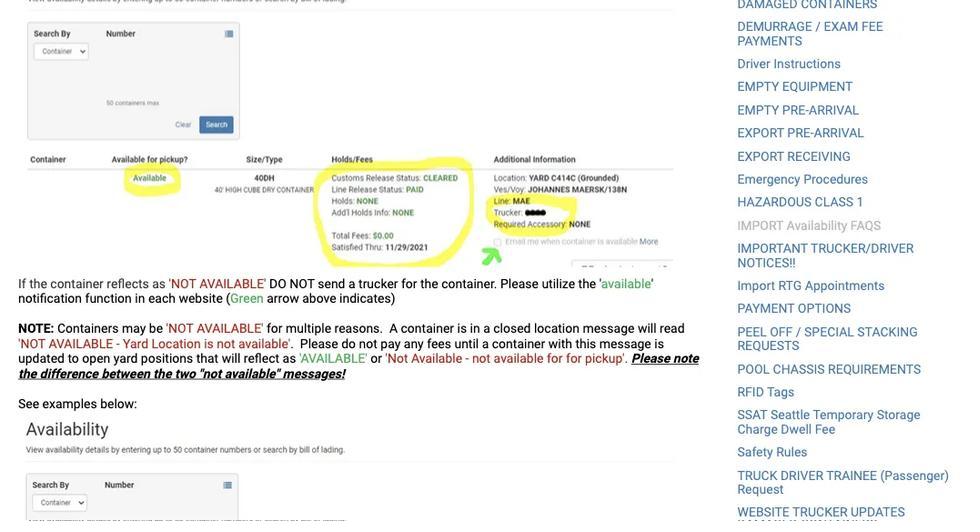 Task type: vqa. For each thing, say whether or not it's contained in the screenshot.
EQUIPMENT
yes



Task type: describe. For each thing, give the bounding box(es) containing it.
(passenger)
[[881, 468, 950, 483]]

the right if
[[29, 276, 47, 291]]

for inside available' for multiple reasons.  a container is in a closed location message will read 'not available - yard location is not available'
[[267, 321, 283, 336]]

message inside available' for multiple reasons.  a container is in a closed location message will read 'not available - yard location is not available'
[[583, 321, 635, 336]]

note
[[673, 351, 699, 366]]

emergency procedures link
[[738, 172, 869, 187]]

in inside ' notification function in each website (
[[135, 291, 145, 306]]

payment
[[738, 301, 795, 317]]

indicates)
[[340, 291, 396, 306]]

2 ' from the left
[[600, 276, 602, 291]]

for left pickup'.
[[566, 351, 582, 366]]

empty equipment link
[[738, 79, 853, 94]]

utilize
[[542, 276, 575, 291]]

0 horizontal spatial is
[[204, 336, 214, 351]]

"not
[[199, 366, 221, 381]]

please note the difference between the two "not available" messages!
[[18, 351, 699, 381]]

temporary
[[813, 408, 874, 423]]

export receiving link
[[738, 149, 851, 164]]

import
[[738, 278, 776, 293]]

peel off / special stacking requests link
[[738, 325, 918, 354]]

exam
[[824, 19, 859, 34]]

trucker/driver
[[811, 241, 914, 256]]

reflect
[[244, 351, 280, 366]]

message inside .  please do not pay any fees until a container with this message is updated to open yard positions that will reflect as
[[600, 336, 652, 351]]

green
[[230, 291, 264, 306]]

trucker
[[793, 505, 848, 520]]

yard
[[123, 336, 148, 351]]

fee
[[815, 422, 836, 437]]

options
[[798, 301, 851, 317]]

driver instructions link
[[738, 56, 841, 71]]

examples
[[42, 396, 97, 411]]

available'
[[197, 321, 264, 336]]

yard
[[114, 351, 138, 366]]

important
[[738, 241, 808, 256]]

open
[[82, 351, 110, 366]]

requirements
[[829, 362, 922, 377]]

note: containers may be 'not
[[18, 321, 194, 336]]

1 vertical spatial arrival
[[814, 126, 865, 141]]

see
[[18, 396, 39, 411]]

do
[[269, 276, 287, 291]]

send
[[318, 276, 345, 291]]

available"
[[225, 366, 280, 381]]

rtg
[[779, 278, 802, 293]]

not
[[290, 276, 315, 291]]

any
[[404, 336, 424, 351]]

not inside .  please do not pay any fees until a container with this message is updated to open yard positions that will reflect as
[[359, 336, 378, 351]]

' notification function in each website (
[[18, 276, 654, 306]]

available' for multiple reasons.  a container is in a closed location message will read 'not available - yard location is not available'
[[18, 321, 685, 351]]

container inside .  please do not pay any fees until a container with this message is updated to open yard positions that will reflect as
[[492, 336, 546, 351]]

below:
[[100, 396, 137, 411]]

please for do
[[300, 336, 338, 351]]

reflects
[[107, 276, 149, 291]]

demurrage / exam fee payments driver instructions empty equipment empty pre-arrival export pre-arrival export receiving emergency procedures hazardous class 1 import availability faqs important trucker/driver notices!! import rtg appointments payment options peel off / special stacking requests pool chassis requirements rfid tags ssat seattle temporary storage charge dwell fee safety rules truck driver trainee (passenger) request website trucker updates
[[738, 19, 950, 520]]

'available' or 'not available - not available for for pickup'.
[[299, 351, 632, 366]]

driver
[[781, 468, 824, 483]]

2 horizontal spatial not
[[472, 351, 491, 366]]

truck driver trainee (passenger) request link
[[738, 468, 950, 497]]

off
[[770, 325, 793, 340]]

containers
[[57, 321, 119, 336]]

storage
[[877, 408, 921, 423]]

trainee
[[827, 468, 878, 483]]

updated
[[18, 351, 65, 366]]

rfid tags link
[[738, 385, 795, 400]]

- inside available' for multiple reasons.  a container is in a closed location message will read 'not available - yard location is not available'
[[116, 336, 120, 351]]

website
[[738, 505, 790, 520]]

with
[[549, 336, 573, 351]]

1 vertical spatial pre-
[[788, 126, 814, 141]]

may
[[122, 321, 146, 336]]

location
[[152, 336, 201, 351]]

dwell
[[781, 422, 812, 437]]

receiving
[[788, 149, 851, 164]]

messages!
[[283, 366, 345, 381]]

updates
[[851, 505, 906, 520]]

demurrage / exam fee payments link
[[738, 19, 884, 48]]

do
[[342, 336, 356, 351]]

'available'
[[299, 351, 368, 366]]

container inside available' for multiple reasons.  a container is in a closed location message will read 'not available - yard location is not available'
[[401, 321, 454, 336]]

this
[[576, 336, 597, 351]]

requests
[[738, 339, 800, 354]]

0 horizontal spatial /
[[796, 325, 802, 340]]

is inside .  please do not pay any fees until a container with this message is updated to open yard positions that will reflect as
[[655, 336, 664, 351]]

peel
[[738, 325, 767, 340]]

hazardous
[[738, 195, 812, 210]]

website
[[179, 291, 223, 306]]

available
[[411, 351, 463, 366]]

the right utilize
[[579, 276, 597, 291]]

in inside available' for multiple reasons.  a container is in a closed location message will read 'not available - yard location is not available'
[[470, 321, 480, 336]]

difference
[[40, 366, 98, 381]]

function
[[85, 291, 132, 306]]

2 export from the top
[[738, 149, 785, 164]]

request
[[738, 482, 784, 497]]

each
[[148, 291, 176, 306]]

a
[[390, 321, 398, 336]]

0 horizontal spatial available
[[494, 351, 544, 366]]



Task type: locate. For each thing, give the bounding box(es) containing it.
multiple
[[286, 321, 331, 336]]

message up pickup'.
[[583, 321, 635, 336]]

message right the this
[[600, 336, 652, 351]]

' inside ' notification function in each website (
[[651, 276, 654, 291]]

1 horizontal spatial will
[[638, 321, 657, 336]]

seattle
[[771, 408, 810, 423]]

available inside available' for multiple reasons.  a container is in a closed location message will read 'not available - yard location is not available'
[[49, 336, 113, 351]]

0 horizontal spatial '
[[264, 276, 266, 291]]

1 vertical spatial available
[[494, 351, 544, 366]]

as inside .  please do not pay any fees until a container with this message is updated to open yard positions that will reflect as
[[283, 351, 296, 366]]

is left note
[[655, 336, 664, 351]]

message
[[583, 321, 635, 336], [600, 336, 652, 351]]

procedures
[[804, 172, 869, 187]]

0 vertical spatial available
[[200, 276, 264, 291]]

the left two
[[153, 366, 172, 381]]

driver
[[738, 56, 771, 71]]

1 horizontal spatial as
[[283, 351, 296, 366]]

'not
[[386, 351, 408, 366]]

the right trucker at the bottom
[[421, 276, 439, 291]]

chassis
[[773, 362, 825, 377]]

container up containers
[[50, 276, 104, 291]]

arrival up receiving
[[814, 126, 865, 141]]

available down closed
[[494, 351, 544, 366]]

trucker
[[359, 276, 398, 291]]

0 vertical spatial as
[[152, 276, 166, 291]]

a
[[349, 276, 356, 291], [484, 321, 490, 336], [482, 336, 489, 351]]

read
[[660, 321, 685, 336]]

for down arrow
[[267, 321, 283, 336]]

not inside available' for multiple reasons.  a container is in a closed location message will read 'not available - yard location is not available'
[[217, 336, 235, 351]]

container left "with"
[[492, 336, 546, 351]]

please inside please note the difference between the two "not available" messages!
[[632, 351, 670, 366]]

1 horizontal spatial in
[[470, 321, 480, 336]]

arrival down equipment
[[809, 102, 860, 118]]

green arrow above indicates)
[[230, 291, 396, 306]]

above
[[302, 291, 336, 306]]

not
[[217, 336, 235, 351], [359, 336, 378, 351], [472, 351, 491, 366]]

pre- down empty pre-arrival link
[[788, 126, 814, 141]]

demurrage
[[738, 19, 813, 34]]

positions
[[141, 351, 193, 366]]

two
[[175, 366, 196, 381]]

0 horizontal spatial will
[[222, 351, 241, 366]]

in left each in the bottom left of the page
[[135, 291, 145, 306]]

notices!!
[[738, 255, 796, 270]]

be
[[149, 321, 163, 336]]

equipment
[[783, 79, 853, 94]]

'not
[[169, 276, 196, 291], [166, 321, 194, 336], [18, 336, 45, 351]]

pre- down the empty equipment link at the right top of page
[[783, 102, 809, 118]]

1 vertical spatial available
[[49, 336, 113, 351]]

appointments
[[805, 278, 885, 293]]

export up export receiving 'link'
[[738, 126, 785, 141]]

1 horizontal spatial '
[[600, 276, 602, 291]]

0 vertical spatial arrival
[[809, 102, 860, 118]]

pool chassis requirements link
[[738, 362, 922, 377]]

3 ' from the left
[[651, 276, 654, 291]]

1 vertical spatial empty
[[738, 102, 780, 118]]

1 horizontal spatial please
[[632, 351, 670, 366]]

payment options link
[[738, 301, 851, 317]]

container. please
[[442, 276, 539, 291]]

0 horizontal spatial available
[[49, 336, 113, 351]]

1 vertical spatial /
[[796, 325, 802, 340]]

1 horizontal spatial /
[[816, 19, 821, 34]]

1 export from the top
[[738, 126, 785, 141]]

/ left exam
[[816, 19, 821, 34]]

between
[[101, 366, 150, 381]]

2 horizontal spatial is
[[655, 336, 664, 351]]

in
[[135, 291, 145, 306], [470, 321, 480, 336]]

as right reflect
[[283, 351, 296, 366]]

will inside .  please do not pay any fees until a container with this message is updated to open yard positions that will reflect as
[[222, 351, 241, 366]]

0 vertical spatial empty
[[738, 79, 780, 94]]

empty pre-arrival link
[[738, 102, 860, 118]]

arrival
[[809, 102, 860, 118], [814, 126, 865, 141]]

truck
[[738, 468, 778, 483]]

to
[[68, 351, 79, 366]]

1 vertical spatial in
[[470, 321, 480, 336]]

1 vertical spatial will
[[222, 351, 241, 366]]

0 horizontal spatial in
[[135, 291, 145, 306]]

empty down the empty equipment link at the right top of page
[[738, 102, 780, 118]]

2 horizontal spatial container
[[492, 336, 546, 351]]

available up the available'
[[200, 276, 264, 291]]

ssat seattle temporary storage charge dwell fee link
[[738, 408, 921, 437]]

2 empty from the top
[[738, 102, 780, 118]]

1 horizontal spatial is
[[457, 321, 467, 336]]

will inside available' for multiple reasons.  a container is in a closed location message will read 'not available - yard location is not available'
[[638, 321, 657, 336]]

1 vertical spatial as
[[283, 351, 296, 366]]

empty down driver
[[738, 79, 780, 94]]

a for container
[[484, 321, 490, 336]]

please inside .  please do not pay any fees until a container with this message is updated to open yard positions that will reflect as
[[300, 336, 338, 351]]

notification
[[18, 291, 82, 306]]

a for any
[[482, 336, 489, 351]]

0 vertical spatial in
[[135, 291, 145, 306]]

will left read
[[638, 321, 657, 336]]

closed
[[494, 321, 531, 336]]

'not left (
[[169, 276, 196, 291]]

please for note
[[632, 351, 670, 366]]

1 horizontal spatial -
[[466, 351, 469, 366]]

available'
[[239, 336, 291, 351]]

'not inside available' for multiple reasons.  a container is in a closed location message will read 'not available - yard location is not available'
[[18, 336, 45, 351]]

0 horizontal spatial not
[[217, 336, 235, 351]]

please left note
[[632, 351, 670, 366]]

available up difference
[[49, 336, 113, 351]]

0 horizontal spatial container
[[50, 276, 104, 291]]

1 horizontal spatial container
[[401, 321, 454, 336]]

export up emergency
[[738, 149, 785, 164]]

website trucker updates link
[[738, 505, 906, 520]]

note:
[[18, 321, 54, 336]]

for right trucker at the bottom
[[401, 276, 417, 291]]

if the container reflects as 'not available ' do not send a trucker for the container. please utilize the ' available
[[18, 276, 651, 291]]

0 vertical spatial /
[[816, 19, 821, 34]]

important trucker/driver notices!! link
[[738, 241, 914, 270]]

will
[[638, 321, 657, 336], [222, 351, 241, 366]]

safety
[[738, 445, 774, 460]]

0 horizontal spatial please
[[300, 336, 338, 351]]

will right that
[[222, 351, 241, 366]]

arrow
[[267, 291, 299, 306]]

not right available
[[472, 351, 491, 366]]

class
[[815, 195, 854, 210]]

the
[[29, 276, 47, 291], [421, 276, 439, 291], [579, 276, 597, 291], [18, 366, 37, 381], [153, 366, 172, 381]]

a inside available' for multiple reasons.  a container is in a closed location message will read 'not available - yard location is not available'
[[484, 321, 490, 336]]

0 vertical spatial pre-
[[783, 102, 809, 118]]

please
[[300, 336, 338, 351], [632, 351, 670, 366]]

safety rules link
[[738, 445, 808, 460]]

empty
[[738, 79, 780, 94], [738, 102, 780, 118]]

0 horizontal spatial -
[[116, 336, 120, 351]]

in up 'available' or 'not available - not available for for pickup'.
[[470, 321, 480, 336]]

that
[[196, 351, 219, 366]]

hazardous class 1 link
[[738, 195, 864, 210]]

fees
[[427, 336, 451, 351]]

1
[[857, 195, 864, 210]]

1 horizontal spatial available
[[602, 276, 651, 291]]

container
[[50, 276, 104, 291], [401, 321, 454, 336], [492, 336, 546, 351]]

please left do
[[300, 336, 338, 351]]

or
[[371, 351, 382, 366]]

0 vertical spatial will
[[638, 321, 657, 336]]

stacking
[[858, 325, 918, 340]]

pool
[[738, 362, 770, 377]]

0 vertical spatial export
[[738, 126, 785, 141]]

0 vertical spatial available
[[602, 276, 651, 291]]

- right available
[[466, 351, 469, 366]]

- left yard
[[116, 336, 120, 351]]

not up "not
[[217, 336, 235, 351]]

1 empty from the top
[[738, 79, 780, 94]]

the up the see
[[18, 366, 37, 381]]

0 horizontal spatial as
[[152, 276, 166, 291]]

faqs
[[851, 218, 882, 233]]

for down location
[[547, 351, 563, 366]]

1 vertical spatial export
[[738, 149, 785, 164]]

'not right be
[[166, 321, 194, 336]]

1 ' from the left
[[264, 276, 266, 291]]

special
[[805, 325, 855, 340]]

not right do
[[359, 336, 378, 351]]

available right utilize
[[602, 276, 651, 291]]

import
[[738, 218, 784, 233]]

as right reflects
[[152, 276, 166, 291]]

(
[[226, 291, 230, 306]]

fee
[[862, 19, 884, 34]]

1 horizontal spatial not
[[359, 336, 378, 351]]

1 horizontal spatial available
[[200, 276, 264, 291]]

export
[[738, 126, 785, 141], [738, 149, 785, 164]]

2 horizontal spatial '
[[651, 276, 654, 291]]

payments
[[738, 33, 803, 48]]

is up "not
[[204, 336, 214, 351]]

is right fees
[[457, 321, 467, 336]]

rules
[[777, 445, 808, 460]]

a inside .  please do not pay any fees until a container with this message is updated to open yard positions that will reflect as
[[482, 336, 489, 351]]

/ right 'off'
[[796, 325, 802, 340]]

container up available
[[401, 321, 454, 336]]

'not left to
[[18, 336, 45, 351]]

see examples below:
[[18, 396, 137, 411]]



